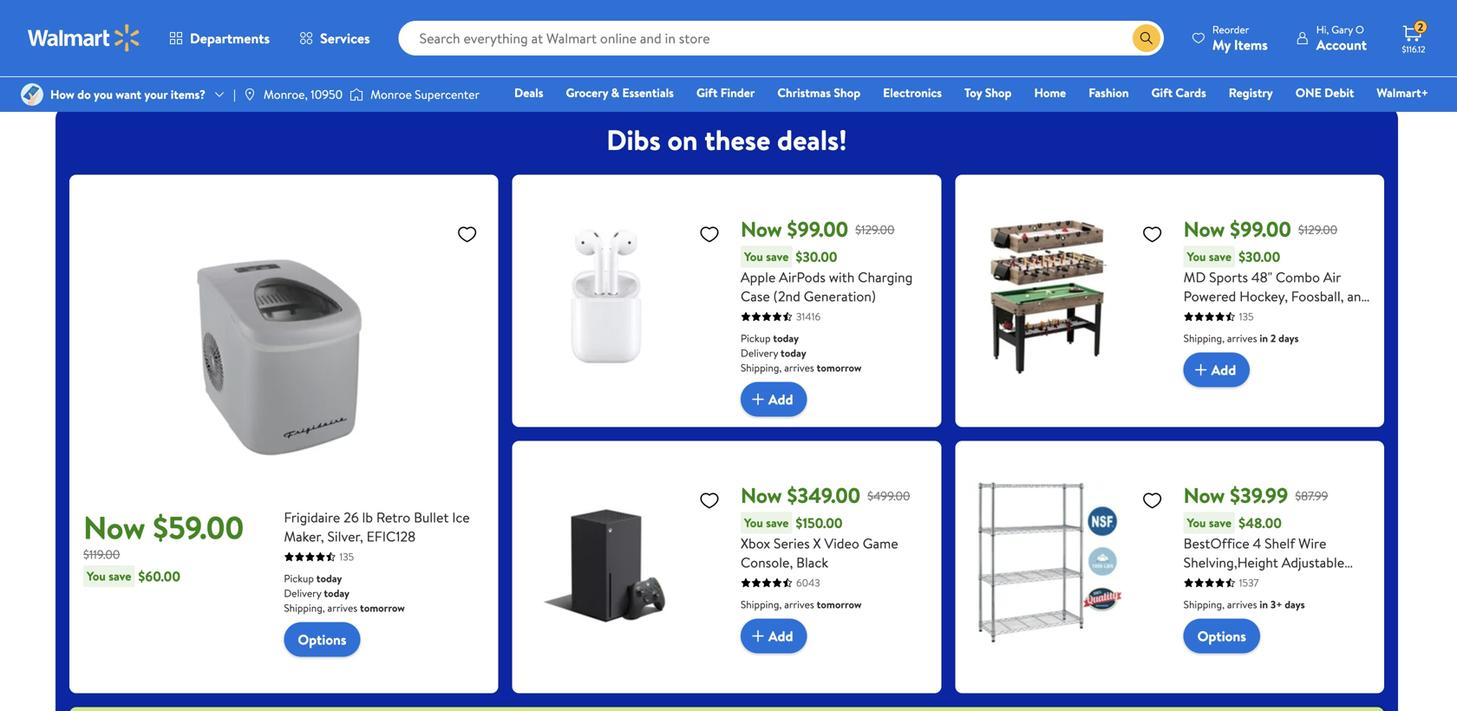 Task type: locate. For each thing, give the bounding box(es) containing it.
1 horizontal spatial christmas
[[778, 84, 831, 101]]

billiard
[[1184, 306, 1225, 325]]

pickup today delivery today shipping, arrives tomorrow
[[741, 331, 862, 375], [284, 571, 405, 616]]

1 horizontal spatial $99.00
[[1231, 215, 1292, 244]]

Search search field
[[399, 21, 1164, 56]]

wellness & personal care link
[[1329, 0, 1420, 77]]

walmart+ link
[[1370, 83, 1437, 102]]

1 horizontal spatial $129.00
[[1299, 221, 1338, 238]]

1 horizontal spatial $30.00
[[1239, 247, 1281, 266]]

under down shop fifty dollars and under. image
[[439, 47, 470, 63]]

$150.00
[[796, 514, 843, 533]]

0 vertical spatial pickup
[[741, 331, 771, 346]]

fashion
[[938, 47, 978, 63], [1089, 84, 1129, 101]]

supercenter
[[415, 86, 480, 103]]

today
[[773, 331, 799, 346], [781, 346, 807, 361], [316, 571, 342, 586], [324, 586, 350, 601]]

now $59.00 $119.00 you save $60.00
[[83, 506, 244, 586]]

1537
[[1240, 576, 1259, 591]]

adjustable
[[1282, 553, 1345, 572]]

0 vertical spatial add
[[1212, 360, 1237, 380]]

$50 & under
[[405, 47, 470, 63]]

save inside you save $150.00 xbox series x video game console, black
[[766, 515, 789, 532]]

you up the md on the top right of the page
[[1188, 248, 1207, 265]]

game down $499.00
[[863, 534, 899, 553]]

$30.00 up 48" at the right of page
[[1239, 247, 1281, 266]]

video right my
[[1237, 47, 1267, 63]]

you save $30.00 apple airpods with charging case (2nd generation)
[[741, 247, 913, 306]]

now $99.00 $129.00 for $39.99
[[1184, 215, 1338, 244]]

now up the md on the top right of the page
[[1184, 215, 1226, 244]]

1 vertical spatial fashion link
[[1081, 83, 1137, 102]]

$99.00 up you save $30.00 apple airpods with charging case (2nd generation)
[[787, 215, 849, 244]]

save for xbox
[[766, 515, 789, 532]]

$129.00 up air
[[1299, 221, 1338, 238]]

& inside $50 & under link
[[428, 47, 436, 63]]

save inside now $59.00 $119.00 you save $60.00
[[109, 568, 131, 585]]

add to cart image
[[1191, 360, 1212, 381], [748, 389, 769, 410], [748, 626, 769, 647]]

& for $50
[[428, 47, 436, 63]]

you inside you save $150.00 xbox series x video game console, black
[[744, 515, 763, 532]]

$25 & under link
[[288, 0, 378, 65]]

under down shop twenty-five dollars and under. image
[[334, 47, 365, 63]]

you inside you save $30.00 md sports 48" combo air powered hockey, foosball, and billiard game table
[[1188, 248, 1207, 265]]

now $99.00 $129.00 up 48" at the right of page
[[1184, 215, 1338, 244]]

fashion link down grooming
[[1081, 83, 1137, 102]]

save down "$119.00"
[[109, 568, 131, 585]]

by
[[135, 47, 148, 63]]

gift left cards
[[1152, 84, 1173, 101]]

$10 & under
[[198, 47, 260, 63]]

you save $150.00 xbox series x video game console, black
[[741, 514, 899, 572]]

you
[[744, 248, 763, 265], [1188, 248, 1207, 265], [744, 515, 763, 532], [1188, 515, 1207, 532], [87, 568, 106, 585]]

$129.00 for $39.99
[[1299, 221, 1338, 238]]

options for the left options link
[[298, 630, 347, 650]]

shop inside the 'toy shop' link
[[985, 84, 1012, 101]]

2 $129.00 from the left
[[1299, 221, 1338, 238]]

grocery & essentials link
[[558, 83, 682, 102]]

tomorrow
[[817, 361, 862, 375], [817, 597, 862, 612], [360, 601, 405, 616]]

2 $30.00 from the left
[[1239, 247, 1281, 266]]

2 gift from the left
[[1152, 84, 1173, 101]]

1 horizontal spatial now $99.00 $129.00
[[1184, 215, 1338, 244]]

1 vertical spatial 135
[[340, 550, 354, 565]]

1 horizontal spatial shop
[[985, 84, 1012, 101]]

0 vertical spatial in
[[1260, 331, 1269, 346]]

1 vertical spatial deals
[[515, 84, 544, 101]]

add to favorites list, xbox series x video game console, black image
[[699, 490, 720, 512]]

0 vertical spatial home
[[838, 47, 870, 63]]

& right the grocery
[[611, 84, 620, 101]]

you down "$119.00"
[[87, 568, 106, 585]]

0 horizontal spatial $99.00
[[787, 215, 849, 244]]

$129.00
[[856, 221, 895, 238], [1299, 221, 1338, 238]]

shop beauty and grooming. image
[[1031, 0, 1093, 42]]

in down table
[[1260, 331, 1269, 346]]

0 horizontal spatial game
[[863, 534, 899, 553]]

shipping, for now $99.00
[[1184, 331, 1225, 346]]

0 horizontal spatial home link
[[809, 0, 899, 65]]

$30.00 for $349.00
[[796, 247, 838, 266]]

pickup down 'maker,'
[[284, 571, 314, 586]]

$50
[[405, 47, 425, 63]]

1 horizontal spatial video
[[1237, 47, 1267, 63]]

save inside you save $48.00 bestoffice 4 shelf wire shelving,height adjustable metal shelving,for 1000 lbs capacity,chrome
[[1209, 515, 1232, 532]]

0 vertical spatial 135
[[1240, 309, 1254, 324]]

want
[[116, 86, 141, 103]]

video inside 'link'
[[1237, 47, 1267, 63]]

3 under from the left
[[439, 47, 470, 63]]

1 horizontal spatial pickup
[[741, 331, 771, 346]]

monroe supercenter
[[371, 86, 480, 103]]

you inside you save $30.00 apple airpods with charging case (2nd generation)
[[744, 248, 763, 265]]

now up apple on the top right of page
[[741, 215, 782, 244]]

& for grocery
[[611, 84, 620, 101]]

now for xbox
[[741, 481, 782, 510]]

1 vertical spatial video
[[825, 534, 860, 553]]

& for $25
[[323, 47, 331, 63]]

pickup down the case
[[741, 331, 771, 346]]

 image
[[350, 86, 364, 103], [243, 88, 257, 102]]

delivery down 'maker,'
[[284, 586, 321, 601]]

$99.00 up 48" at the right of page
[[1231, 215, 1292, 244]]

0 vertical spatial home link
[[809, 0, 899, 65]]

grocery
[[566, 84, 608, 101]]

0 horizontal spatial $30.00
[[796, 247, 838, 266]]

0 horizontal spatial video
[[825, 534, 860, 553]]

0 horizontal spatial  image
[[243, 88, 257, 102]]

deals down flash
[[515, 84, 544, 101]]

shop
[[834, 84, 861, 101], [985, 84, 1012, 101]]

$30.00
[[796, 247, 838, 266], [1239, 247, 1281, 266]]

now
[[741, 215, 782, 244], [1184, 215, 1226, 244], [741, 481, 782, 510], [1184, 481, 1226, 510], [83, 506, 145, 549]]

sports
[[1210, 268, 1249, 287]]

1 vertical spatial home
[[1035, 84, 1067, 101]]

1 horizontal spatial game
[[1228, 306, 1264, 325]]

1 horizontal spatial options link
[[1184, 619, 1261, 654]]

1 vertical spatial christmas
[[778, 84, 831, 101]]

& right $25
[[323, 47, 331, 63]]

1 vertical spatial days
[[1285, 597, 1305, 612]]

you inside you save $48.00 bestoffice 4 shelf wire shelving,height adjustable metal shelving,for 1000 lbs capacity,chrome
[[1188, 515, 1207, 532]]

christmas shop
[[778, 84, 861, 101]]

$30.00 inside you save $30.00 md sports 48" combo air powered hockey, foosball, and billiard game table
[[1239, 247, 1281, 266]]

2 under from the left
[[334, 47, 365, 63]]

you up xbox
[[744, 515, 763, 532]]

you up apple on the top right of page
[[744, 248, 763, 265]]

0 horizontal spatial shop
[[834, 84, 861, 101]]

&
[[218, 47, 226, 63], [323, 47, 331, 63], [428, 47, 436, 63], [1078, 47, 1086, 63], [1395, 47, 1403, 63], [611, 84, 620, 101]]

1 vertical spatial add
[[769, 390, 794, 409]]

0 horizontal spatial pickup
[[284, 571, 314, 586]]

shelf
[[1265, 534, 1296, 553]]

0 horizontal spatial fashion
[[938, 47, 978, 63]]

flash deals
[[512, 47, 571, 63]]

arrives down '1537'
[[1228, 597, 1258, 612]]

0 vertical spatial pickup today delivery today shipping, arrives tomorrow
[[741, 331, 862, 375]]

1 horizontal spatial  image
[[350, 86, 364, 103]]

gift for gift finder
[[697, 84, 718, 101]]

add to cart image for now $39.99
[[1191, 360, 1212, 381]]

1 horizontal spatial 2
[[1418, 20, 1424, 34]]

1 in from the top
[[1260, 331, 1269, 346]]

shop twenty-five dollars and under. image
[[302, 0, 364, 42]]

& right beauty
[[1078, 47, 1086, 63]]

you
[[94, 86, 113, 103]]

save inside you save $30.00 apple airpods with charging case (2nd generation)
[[766, 248, 789, 265]]

days right 3+
[[1285, 597, 1305, 612]]

0 horizontal spatial pickup today delivery today shipping, arrives tomorrow
[[284, 571, 405, 616]]

2 up '$116.12'
[[1418, 20, 1424, 34]]

save inside you save $30.00 md sports 48" combo air powered hockey, foosball, and billiard game table
[[1209, 248, 1232, 265]]

arrives down hockey,
[[1228, 331, 1258, 346]]

0 horizontal spatial now $99.00 $129.00
[[741, 215, 895, 244]]

home
[[838, 47, 870, 63], [1035, 84, 1067, 101]]

add
[[1212, 360, 1237, 380], [769, 390, 794, 409], [769, 627, 794, 646]]

 image right the |
[[243, 88, 257, 102]]

game inside you save $30.00 md sports 48" combo air powered hockey, foosball, and billiard game table
[[1228, 306, 1264, 325]]

shop toys. image
[[718, 0, 781, 42]]

charging
[[858, 268, 913, 287]]

0 vertical spatial 2
[[1418, 20, 1424, 34]]

save for bestoffice
[[1209, 515, 1232, 532]]

under down shop ten dollars and under. image
[[229, 47, 260, 63]]

get gifts in time for christmas. image
[[94, 0, 156, 42]]

apple
[[741, 268, 776, 287]]

$119.00
[[83, 546, 120, 563]]

1 vertical spatial in
[[1260, 597, 1269, 612]]

now $349.00 $499.00
[[741, 481, 911, 510]]

add to cart image for now $349.00
[[748, 389, 769, 410]]

shipping, down 'maker,'
[[284, 601, 325, 616]]

0 vertical spatial christmas
[[99, 59, 151, 76]]

deals right flash
[[542, 47, 571, 63]]

shipping, down "console,"
[[741, 597, 782, 612]]

wellness
[[1346, 47, 1392, 63]]

you up bestoffice
[[1188, 515, 1207, 532]]

2 in from the top
[[1260, 597, 1269, 612]]

1 $99.00 from the left
[[787, 215, 849, 244]]

pickup today delivery today shipping, arrives tomorrow down 31416
[[741, 331, 862, 375]]

gift inside gift cards link
[[1152, 84, 1173, 101]]

add for $349.00
[[769, 390, 794, 409]]

days down table
[[1279, 331, 1299, 346]]

0 horizontal spatial under
[[229, 47, 260, 63]]

2 now $99.00 $129.00 from the left
[[1184, 215, 1338, 244]]

food link
[[1121, 0, 1211, 65]]

0 vertical spatial fashion
[[938, 47, 978, 63]]

home link down grooming
[[1027, 83, 1074, 102]]

options for the right options link
[[1198, 627, 1247, 646]]

save up bestoffice
[[1209, 515, 1232, 532]]

save up series
[[766, 515, 789, 532]]

under
[[229, 47, 260, 63], [334, 47, 365, 63], [439, 47, 470, 63]]

0 horizontal spatial fashion link
[[913, 0, 1003, 65]]

arrives for now $39.99
[[1228, 597, 1258, 612]]

10950
[[311, 86, 343, 103]]

home down home image
[[838, 47, 870, 63]]

shop up deals!
[[834, 84, 861, 101]]

& right $50
[[428, 47, 436, 63]]

tomorrow down '6043'
[[817, 597, 862, 612]]

1 under from the left
[[229, 47, 260, 63]]

care
[[1387, 59, 1410, 76]]

now for md
[[1184, 215, 1226, 244]]

your
[[144, 86, 168, 103]]

shop inside 'christmas shop' link
[[834, 84, 861, 101]]

2 shop from the left
[[985, 84, 1012, 101]]

now up xbox
[[741, 481, 782, 510]]

under for $25 & under
[[334, 47, 365, 63]]

arrives down '6043'
[[785, 597, 815, 612]]

1 vertical spatial fashion
[[1089, 84, 1129, 101]]

1 shop from the left
[[834, 84, 861, 101]]

save up apple on the top right of page
[[766, 248, 789, 265]]

christmas up deals!
[[778, 84, 831, 101]]

save up sports
[[1209, 248, 1232, 265]]

& inside wellness & personal care
[[1395, 47, 1403, 63]]

add button for $39.99
[[1184, 353, 1251, 388]]

135 up shipping, arrives in 2 days
[[1240, 309, 1254, 324]]

1 $129.00 from the left
[[856, 221, 895, 238]]

fashion link up toy
[[913, 0, 1003, 65]]

1 vertical spatial pickup
[[284, 571, 314, 586]]

0 vertical spatial deals
[[542, 47, 571, 63]]

save for md
[[1209, 248, 1232, 265]]

0 vertical spatial game
[[1228, 306, 1264, 325]]

gift
[[697, 84, 718, 101], [1152, 84, 1173, 101]]

0 horizontal spatial christmas
[[99, 59, 151, 76]]

0 horizontal spatial 2
[[1271, 331, 1277, 346]]

shop right toy
[[985, 84, 1012, 101]]

hockey,
[[1240, 287, 1288, 306]]

powered
[[1184, 287, 1237, 306]]

pickup today delivery today shipping, arrives tomorrow down silver,
[[284, 571, 405, 616]]

1 vertical spatial add to cart image
[[748, 389, 769, 410]]

0 vertical spatial delivery
[[741, 346, 778, 361]]

shop ten dollars and under. image
[[198, 0, 260, 42]]

save
[[766, 248, 789, 265], [1209, 248, 1232, 265], [766, 515, 789, 532], [1209, 515, 1232, 532], [109, 568, 131, 585]]

 image right 10950
[[350, 86, 364, 103]]

1 vertical spatial game
[[863, 534, 899, 553]]

$30.00 up airpods
[[796, 247, 838, 266]]

& inside grocery & essentials link
[[611, 84, 620, 101]]

0 horizontal spatial gift
[[697, 84, 718, 101]]

1 gift from the left
[[697, 84, 718, 101]]

0 horizontal spatial $129.00
[[856, 221, 895, 238]]

home link up christmas shop
[[809, 0, 899, 65]]

135 down silver,
[[340, 550, 354, 565]]

1 $30.00 from the left
[[796, 247, 838, 266]]

& right $10
[[218, 47, 226, 63]]

black
[[797, 553, 829, 572]]

in left 3+
[[1260, 597, 1269, 612]]

$25
[[301, 47, 320, 63]]

1000
[[1296, 572, 1326, 591]]

0 vertical spatial fashion link
[[913, 0, 1003, 65]]

0 horizontal spatial home
[[838, 47, 870, 63]]

 image for monroe supercenter
[[350, 86, 364, 103]]

1 now $99.00 $129.00 from the left
[[741, 215, 895, 244]]

& inside $25 & under link
[[323, 47, 331, 63]]

0 vertical spatial add to cart image
[[1191, 360, 1212, 381]]

games
[[1270, 47, 1304, 63]]

home down grooming
[[1035, 84, 1067, 101]]

1 horizontal spatial home link
[[1027, 83, 1074, 102]]

shipping, down metal on the bottom of the page
[[1184, 597, 1225, 612]]

2 $99.00 from the left
[[1231, 215, 1292, 244]]

 image
[[21, 83, 43, 106]]

1 horizontal spatial under
[[334, 47, 365, 63]]

get
[[102, 47, 122, 63]]

gift left finder at top
[[697, 84, 718, 101]]

departments button
[[154, 17, 285, 59]]

beauty & grooming link
[[1017, 0, 1107, 77]]

toy
[[965, 84, 983, 101]]

now up $60.00
[[83, 506, 145, 549]]

1 vertical spatial pickup today delivery today shipping, arrives tomorrow
[[284, 571, 405, 616]]

delivery down the case
[[741, 346, 778, 361]]

you for bestoffice
[[1188, 515, 1207, 532]]

gift finder link
[[689, 83, 763, 102]]

$30.00 inside you save $30.00 apple airpods with charging case (2nd generation)
[[796, 247, 838, 266]]

efic128
[[367, 527, 416, 546]]

0 vertical spatial video
[[1237, 47, 1267, 63]]

$25 & under
[[301, 47, 365, 63]]

game up shipping, arrives in 2 days
[[1228, 306, 1264, 325]]

1 horizontal spatial home
[[1035, 84, 1067, 101]]

video right x
[[825, 534, 860, 553]]

$129.00 up charging
[[856, 221, 895, 238]]

2 down table
[[1271, 331, 1277, 346]]

shipping, for now $349.00
[[741, 597, 782, 612]]

add button
[[1184, 353, 1251, 388], [741, 382, 807, 417], [741, 619, 807, 654]]

1 vertical spatial delivery
[[284, 586, 321, 601]]

tech link
[[600, 0, 691, 65]]

deals
[[542, 47, 571, 63], [515, 84, 544, 101]]

gift inside "gift finder" link
[[697, 84, 718, 101]]

deals!
[[777, 121, 847, 159]]

search icon image
[[1140, 31, 1154, 45]]

0 horizontal spatial options
[[298, 630, 347, 650]]

& inside beauty & grooming
[[1078, 47, 1086, 63]]

1 vertical spatial home link
[[1027, 83, 1074, 102]]

1 horizontal spatial gift
[[1152, 84, 1173, 101]]

cards
[[1176, 84, 1207, 101]]

2 horizontal spatial under
[[439, 47, 470, 63]]

christmas up how do you want your items?
[[99, 59, 151, 76]]

& inside $10 & under link
[[218, 47, 226, 63]]

135
[[1240, 309, 1254, 324], [340, 550, 354, 565]]

metal
[[1184, 572, 1218, 591]]

0 vertical spatial days
[[1279, 331, 1299, 346]]

now $99.00 $129.00 up you save $30.00 apple airpods with charging case (2nd generation)
[[741, 215, 895, 244]]

video
[[1237, 47, 1267, 63], [825, 534, 860, 553]]

md
[[1184, 268, 1206, 287]]

add to favorites list, frigidaire 26 lb retro bullet ice maker, silver, efic128 image
[[457, 224, 478, 245]]

days for $99.00
[[1279, 331, 1299, 346]]

$39.99
[[1231, 481, 1289, 510]]

& left '$116.12'
[[1395, 47, 1403, 63]]

& for beauty
[[1078, 47, 1086, 63]]

1 horizontal spatial options
[[1198, 627, 1247, 646]]

1 horizontal spatial fashion link
[[1081, 83, 1137, 102]]

2 vertical spatial add
[[769, 627, 794, 646]]

1 horizontal spatial delivery
[[741, 346, 778, 361]]

now up bestoffice
[[1184, 481, 1226, 510]]

0 horizontal spatial 135
[[340, 550, 354, 565]]

shop tech. image
[[614, 0, 677, 42]]

shop for toy shop
[[985, 84, 1012, 101]]

arrives down 31416
[[785, 361, 815, 375]]

days
[[1279, 331, 1299, 346], [1285, 597, 1305, 612]]

shipping, down billiard
[[1184, 331, 1225, 346]]



Task type: describe. For each thing, give the bounding box(es) containing it.
game inside you save $150.00 xbox series x video game console, black
[[863, 534, 899, 553]]

(2nd
[[774, 287, 801, 306]]

|
[[233, 86, 236, 103]]

toys link
[[705, 0, 795, 65]]

shop video games. image
[[1239, 0, 1302, 42]]

frigidaire 26 lb retro bullet ice maker, silver, efic128
[[284, 508, 470, 546]]

$10
[[198, 47, 215, 63]]

generation)
[[804, 287, 876, 306]]

one debit link
[[1288, 83, 1363, 102]]

shop wellness and self-care. image
[[1343, 0, 1406, 42]]

finder
[[721, 84, 755, 101]]

$87.99
[[1296, 488, 1329, 504]]

under for $10 & under
[[229, 47, 260, 63]]

beauty & grooming
[[1037, 47, 1087, 76]]

grocery & essentials
[[566, 84, 674, 101]]

Walmart Site-Wide search field
[[399, 21, 1164, 56]]

shelving,for
[[1222, 572, 1293, 591]]

$129.00 for $349.00
[[856, 221, 895, 238]]

hi,
[[1317, 22, 1330, 37]]

under for $50 & under
[[439, 47, 470, 63]]

tech
[[633, 47, 658, 63]]

you inside now $59.00 $119.00 you save $60.00
[[87, 568, 106, 585]]

air
[[1324, 268, 1341, 287]]

shop food image
[[1135, 0, 1197, 42]]

toy shop
[[965, 84, 1012, 101]]

table
[[1267, 306, 1298, 325]]

x
[[813, 534, 821, 553]]

tomorrow down efic128
[[360, 601, 405, 616]]

frigidaire
[[284, 508, 340, 527]]

 image for monroe, 10950
[[243, 88, 257, 102]]

add to favorites list, bestoffice 4 shelf wire shelving,height adjustable metal shelving,for 1000 lbs capacity,chrome image
[[1142, 490, 1163, 512]]

on
[[668, 121, 698, 159]]

now $99.00 $129.00 for $349.00
[[741, 215, 895, 244]]

shelving,height
[[1184, 553, 1279, 572]]

shop for christmas shop
[[834, 84, 861, 101]]

6043
[[797, 576, 821, 591]]

items?
[[171, 86, 206, 103]]

series
[[774, 534, 810, 553]]

shipping, arrives in 2 days
[[1184, 331, 1299, 346]]

bestoffice
[[1184, 534, 1250, 553]]

now for bestoffice
[[1184, 481, 1226, 510]]

$50 & under link
[[392, 0, 482, 65]]

flash deals image
[[510, 0, 573, 42]]

$48.00
[[1239, 514, 1282, 533]]

one debit
[[1296, 84, 1355, 101]]

$349.00
[[787, 481, 861, 510]]

0 horizontal spatial options link
[[284, 623, 361, 657]]

monroe,
[[264, 86, 308, 103]]

silver,
[[328, 527, 363, 546]]

gift cards
[[1152, 84, 1207, 101]]

add to favorites list, md sports 48" combo air powered hockey, foosball, and billiard game table image
[[1142, 224, 1163, 245]]

monroe
[[371, 86, 412, 103]]

add for $39.99
[[1212, 360, 1237, 380]]

you for md
[[1188, 248, 1207, 265]]

with
[[829, 268, 855, 287]]

in for now $99.00
[[1260, 331, 1269, 346]]

personal
[[1339, 59, 1384, 76]]

now inside now $59.00 $119.00 you save $60.00
[[83, 506, 145, 549]]

& for wellness
[[1395, 47, 1403, 63]]

4
[[1253, 534, 1262, 553]]

days for $39.99
[[1285, 597, 1305, 612]]

gift for gift cards
[[1152, 84, 1173, 101]]

2 vertical spatial add to cart image
[[748, 626, 769, 647]]

1 horizontal spatial 135
[[1240, 309, 1254, 324]]

items
[[1235, 35, 1268, 54]]

flash deals link
[[496, 0, 587, 65]]

tomorrow down 31416
[[817, 361, 862, 375]]

$499.00
[[868, 488, 911, 504]]

$60.00
[[138, 567, 180, 586]]

arrives for now $99.00
[[1228, 331, 1258, 346]]

shipping, down the case
[[741, 361, 782, 375]]

lbs
[[1329, 572, 1352, 591]]

gift cards link
[[1144, 83, 1215, 102]]

it
[[125, 47, 132, 63]]

christmas shop link
[[770, 83, 869, 102]]

essentials
[[623, 84, 674, 101]]

add to favorites list, apple airpods with charging case (2nd generation) image
[[699, 224, 720, 245]]

$30.00 for $39.99
[[1239, 247, 1281, 266]]

48"
[[1252, 268, 1273, 287]]

& for $10
[[218, 47, 226, 63]]

add button for $349.00
[[741, 382, 807, 417]]

electronics link
[[876, 83, 950, 102]]

you save $30.00 md sports 48" combo air powered hockey, foosball, and billiard game table
[[1184, 247, 1369, 325]]

video games link
[[1225, 0, 1315, 65]]

dibs
[[607, 121, 661, 159]]

maker,
[[284, 527, 324, 546]]

0 horizontal spatial delivery
[[284, 586, 321, 601]]

fashion image
[[927, 0, 989, 42]]

ice
[[452, 508, 470, 527]]

dibs on these deals!
[[607, 121, 847, 159]]

home image
[[823, 0, 885, 42]]

1 horizontal spatial pickup today delivery today shipping, arrives tomorrow
[[741, 331, 862, 375]]

video games
[[1237, 47, 1304, 63]]

$116.12
[[1403, 43, 1426, 55]]

$10 & under link
[[184, 0, 274, 65]]

get it by christmas link
[[80, 0, 170, 77]]

toys
[[738, 47, 761, 63]]

shop fifty dollars and under. image
[[406, 0, 469, 42]]

video inside you save $150.00 xbox series x video game console, black
[[825, 534, 860, 553]]

services button
[[285, 17, 385, 59]]

shipping, arrives tomorrow
[[741, 597, 862, 612]]

case
[[741, 287, 770, 306]]

airpods
[[779, 268, 826, 287]]

debit
[[1325, 84, 1355, 101]]

1 vertical spatial 2
[[1271, 331, 1277, 346]]

save for apple
[[766, 248, 789, 265]]

reorder my items
[[1213, 22, 1268, 54]]

shipping, arrives in 3+ days
[[1184, 597, 1305, 612]]

walmart image
[[28, 24, 141, 52]]

monroe, 10950
[[264, 86, 343, 103]]

now for apple
[[741, 215, 782, 244]]

next slide for chipmodulewithimages list image
[[1343, 7, 1385, 49]]

you for apple
[[744, 248, 763, 265]]

walmart+
[[1377, 84, 1429, 101]]

$99.00 for $349.00
[[787, 215, 849, 244]]

lb
[[362, 508, 373, 527]]

in for now $39.99
[[1260, 597, 1269, 612]]

departments
[[190, 29, 270, 48]]

arrives down silver,
[[328, 601, 358, 616]]

gift finder
[[697, 84, 755, 101]]

you for xbox
[[744, 515, 763, 532]]

arrives for now $349.00
[[785, 597, 815, 612]]

shipping, for now $39.99
[[1184, 597, 1225, 612]]

and
[[1348, 287, 1369, 306]]

$99.00 for $39.99
[[1231, 215, 1292, 244]]

26
[[344, 508, 359, 527]]

how
[[50, 86, 74, 103]]

1 horizontal spatial fashion
[[1089, 84, 1129, 101]]

grooming
[[1037, 59, 1087, 76]]

retro
[[376, 508, 411, 527]]



Task type: vqa. For each thing, say whether or not it's contained in the screenshot.
the top be
no



